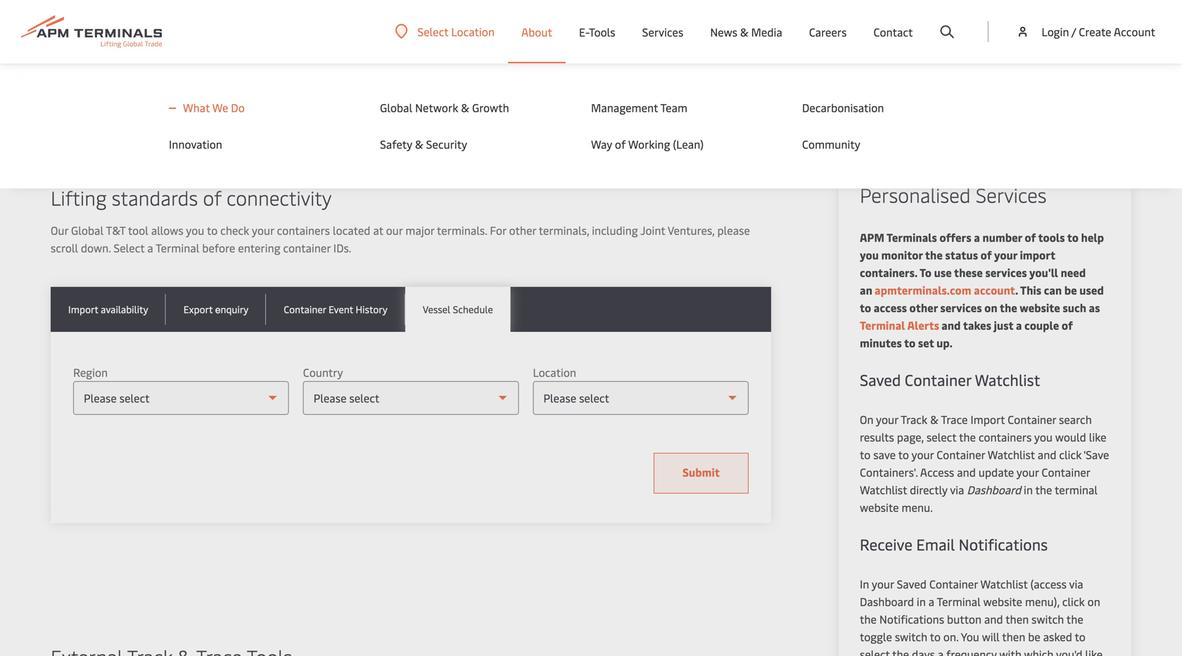 Task type: vqa. For each thing, say whether or not it's contained in the screenshot.
Corporate links
no



Task type: describe. For each thing, give the bounding box(es) containing it.
standards
[[112, 184, 198, 211]]

to inside and takes just a couple of minutes to set up.
[[905, 336, 916, 351]]

in inside the 'in your saved container watchlist (access via dashboard in a terminal website menu), click on the notifications button and then switch the toggle switch to on. you will then be asked to select the days a frequency with which you'd'
[[917, 595, 927, 610]]

will
[[983, 630, 1000, 645]]

a inside apm terminals offers a number of tools to help you monitor the status of your import containers. to use these services you'll need an
[[975, 230, 981, 245]]

our
[[386, 223, 403, 238]]

0 vertical spatial services
[[643, 24, 684, 39]]

via inside on your track & trace import container search results page, select the containers you would like to save to your container watchlist and click 'save containers'. access and update your container watchlist directly via
[[951, 483, 965, 498]]

tt image
[[0, 0, 1183, 18]]

container
[[283, 240, 331, 256]]

dashboard inside the 'in your saved container watchlist (access via dashboard in a terminal website menu), click on the notifications button and then switch the toggle switch to on. you will then be asked to select the days a frequency with which you'd'
[[860, 595, 915, 610]]

services inside . this can be used to access other services on the website such as terminal alerts
[[941, 300, 983, 315]]

to left save
[[860, 447, 871, 463]]

global home > track & trace
[[51, 24, 180, 37]]

1 vertical spatial services
[[977, 181, 1048, 208]]

vessel schedule button
[[405, 287, 511, 332]]

news & media button
[[711, 0, 783, 63]]

receive email notifications
[[860, 534, 1049, 555]]

to inside apm terminals offers a number of tools to help you monitor the status of your import containers. to use these services you'll need an
[[1068, 230, 1079, 245]]

container up the would
[[1008, 412, 1057, 427]]

import inside on your track & trace import container search results page, select the containers you would like to save to your container watchlist and click 'save containers'. access and update your container watchlist directly via
[[971, 412, 1006, 427]]

your inside our global t&t tool allows you to check your containers located at our major terminals. for other terminals, including joint ventures, please scroll down. select a terminal before entering container ids.
[[252, 223, 274, 238]]

for
[[490, 223, 507, 238]]

what
[[183, 100, 210, 115]]

location inside button
[[452, 24, 495, 39]]

website for this
[[1021, 300, 1061, 315]]

and inside and takes just a couple of minutes to set up.
[[942, 318, 962, 333]]

days
[[913, 647, 936, 657]]

select inside the 'in your saved container watchlist (access via dashboard in a terminal website menu), click on the notifications button and then switch the toggle switch to on. you will then be asked to select the days a frequency with which you'd'
[[860, 647, 890, 657]]

and down the would
[[1038, 447, 1057, 463]]

to down page,
[[899, 447, 910, 463]]

country
[[303, 365, 343, 380]]

containers inside our global t&t tool allows you to check your containers located at our major terminals. for other terminals, including joint ventures, please scroll down. select a terminal before entering container ids.
[[277, 223, 330, 238]]

on.
[[944, 630, 959, 645]]

to left on.
[[931, 630, 941, 645]]

container inside the 'in your saved container watchlist (access via dashboard in a terminal website menu), click on the notifications button and then switch the toggle switch to on. you will then be asked to select the days a frequency with which you'd'
[[930, 577, 979, 592]]

in inside in the terminal website menu.
[[1025, 483, 1034, 498]]

containers.
[[860, 265, 918, 280]]

decarbonisation link
[[803, 100, 986, 115]]

services inside apm terminals offers a number of tools to help you monitor the status of your import containers. to use these services you'll need an
[[986, 265, 1028, 280]]

network
[[415, 100, 459, 115]]

watchlist up update
[[988, 447, 1036, 463]]

terminal alerts link
[[860, 318, 940, 333]]

management team
[[591, 100, 688, 115]]

select inside button
[[418, 24, 449, 39]]

about
[[522, 24, 553, 39]]

tools
[[589, 24, 616, 39]]

terminal inside our global t&t tool allows you to check your containers located at our major terminals. for other terminals, including joint ventures, please scroll down. select a terminal before entering container ids.
[[156, 240, 200, 256]]

such
[[1064, 300, 1087, 315]]

be inside the 'in your saved container watchlist (access via dashboard in a terminal website menu), click on the notifications button and then switch the toggle switch to on. you will then be asked to select the days a frequency with which you'd'
[[1029, 630, 1041, 645]]

other inside . this can be used to access other services on the website such as terminal alerts
[[910, 300, 939, 315]]

account
[[975, 283, 1016, 298]]

schedule
[[453, 303, 493, 316]]

contact
[[874, 24, 914, 39]]

>
[[114, 24, 119, 37]]

our global t&t tool allows you to check your containers located at our major terminals. for other terminals, including joint ventures, please scroll down. select a terminal before entering container ids.
[[51, 223, 751, 256]]

asked
[[1044, 630, 1073, 645]]

careers
[[810, 24, 847, 39]]

what we do
[[183, 100, 245, 115]]

joint
[[641, 223, 666, 238]]

terminal inside the 'in your saved container watchlist (access via dashboard in a terminal website menu), click on the notifications button and then switch the toggle switch to on. you will then be asked to select the days a frequency with which you'd'
[[938, 595, 981, 610]]

of right way in the top of the page
[[615, 137, 626, 152]]

/
[[1072, 24, 1077, 39]]

save
[[874, 447, 896, 463]]

1 vertical spatial track
[[51, 69, 145, 124]]

what we do link
[[169, 100, 366, 115]]

about button
[[522, 0, 553, 63]]

0 horizontal spatial switch
[[896, 630, 928, 645]]

be inside . this can be used to access other services on the website such as terminal alerts
[[1065, 283, 1078, 298]]

ids.
[[334, 240, 352, 256]]

of up import
[[1026, 230, 1037, 245]]

track & trace
[[51, 69, 289, 124]]

your up results
[[877, 412, 899, 427]]

e-
[[579, 24, 589, 39]]

your down page,
[[912, 447, 935, 463]]

(lean)
[[673, 137, 704, 152]]

frequency
[[947, 647, 998, 657]]

set
[[919, 336, 935, 351]]

page,
[[898, 430, 925, 445]]

monitor
[[882, 248, 924, 263]]

1 vertical spatial location
[[533, 365, 577, 380]]

the left days
[[893, 647, 910, 657]]

lifting
[[51, 184, 107, 211]]

status
[[946, 248, 979, 263]]

you inside our global t&t tool allows you to check your containers located at our major terminals. for other terminals, including joint ventures, please scroll down. select a terminal before entering container ids.
[[186, 223, 204, 238]]

global for global network & growth
[[380, 100, 413, 115]]

way of working (lean)
[[591, 137, 704, 152]]

global home link
[[51, 24, 108, 37]]

watchlist inside the 'in your saved container watchlist (access via dashboard in a terminal website menu), click on the notifications button and then switch the toggle switch to on. you will then be asked to select the days a frequency with which you'd'
[[981, 577, 1029, 592]]

like
[[1090, 430, 1107, 445]]

help
[[1082, 230, 1105, 245]]

watchlist down "just"
[[976, 370, 1041, 390]]

offers
[[940, 230, 972, 245]]

in
[[860, 577, 870, 592]]

0 vertical spatial then
[[1006, 612, 1030, 627]]

the inside in the terminal website menu.
[[1036, 483, 1053, 498]]

vessel
[[423, 303, 451, 316]]

in your saved container watchlist (access via dashboard in a terminal website menu), click on the notifications button and then switch the toggle switch to on. you will then be asked to select the days a frequency with which you'd 
[[860, 577, 1104, 657]]

number
[[983, 230, 1023, 245]]

services button
[[643, 0, 684, 63]]

import availability
[[68, 303, 148, 316]]

news & media
[[711, 24, 783, 39]]

home
[[81, 24, 108, 37]]

community link
[[803, 137, 986, 152]]

global network & growth link
[[380, 100, 563, 115]]

of down number
[[981, 248, 993, 263]]

export еnquiry button
[[166, 287, 266, 332]]

containers'.
[[860, 465, 919, 480]]

on
[[860, 412, 874, 427]]

1 vertical spatial trace
[[194, 69, 289, 124]]

receive
[[860, 534, 913, 555]]

just
[[995, 318, 1014, 333]]

event
[[329, 303, 353, 316]]

way of working (lean) link
[[591, 137, 775, 152]]

0 vertical spatial saved
[[860, 370, 902, 390]]

and takes just a couple of minutes to set up.
[[860, 318, 1074, 351]]

select location
[[418, 24, 495, 39]]

menu.
[[902, 500, 934, 515]]

apm terminals offers a number of tools to help you monitor the status of your import containers. to use these services you'll need an
[[860, 230, 1105, 298]]

this
[[1021, 283, 1042, 298]]

еnquiry
[[215, 303, 249, 316]]



Task type: locate. For each thing, give the bounding box(es) containing it.
0 horizontal spatial dashboard
[[860, 595, 915, 610]]

select inside on your track & trace import container search results page, select the containers you would like to save to your container watchlist and click 'save containers'. access and update your container watchlist directly via
[[927, 430, 957, 445]]

terminal
[[156, 240, 200, 256], [860, 318, 906, 333], [938, 595, 981, 610]]

1 vertical spatial select
[[860, 647, 890, 657]]

on inside . this can be used to access other services on the website such as terminal alerts
[[985, 300, 998, 315]]

terminals.
[[437, 223, 487, 238]]

1 horizontal spatial you
[[860, 248, 879, 263]]

terminal inside . this can be used to access other services on the website such as terminal alerts
[[860, 318, 906, 333]]

couple
[[1025, 318, 1060, 333]]

to inside . this can be used to access other services on the website such as terminal alerts
[[860, 300, 872, 315]]

1 vertical spatial dashboard
[[860, 595, 915, 610]]

do
[[231, 100, 245, 115]]

0 vertical spatial in
[[1025, 483, 1034, 498]]

your right update
[[1017, 465, 1040, 480]]

1 vertical spatial terminal
[[860, 318, 906, 333]]

terminals,
[[539, 223, 590, 238]]

& inside dropdown button
[[741, 24, 749, 39]]

and up up.
[[942, 318, 962, 333]]

to down an
[[860, 300, 872, 315]]

1 vertical spatial via
[[1070, 577, 1084, 592]]

saved down the 'minutes'
[[860, 370, 902, 390]]

0 vertical spatial services
[[986, 265, 1028, 280]]

saved
[[860, 370, 902, 390], [897, 577, 927, 592]]

1 vertical spatial global
[[380, 100, 413, 115]]

1 vertical spatial website
[[860, 500, 900, 515]]

container up terminal
[[1042, 465, 1091, 480]]

0 vertical spatial select
[[927, 430, 957, 445]]

dashboard down 'in'
[[860, 595, 915, 610]]

website for your
[[984, 595, 1023, 610]]

1 vertical spatial select
[[114, 240, 145, 256]]

0 horizontal spatial you
[[186, 223, 204, 238]]

container inside button
[[284, 303, 326, 316]]

container event history
[[284, 303, 388, 316]]

update
[[979, 465, 1015, 480]]

0 vertical spatial select
[[418, 24, 449, 39]]

click inside on your track & trace import container search results page, select the containers you would like to save to your container watchlist and click 'save containers'. access and update your container watchlist directly via
[[1060, 447, 1083, 463]]

e-tools
[[579, 24, 616, 39]]

0 horizontal spatial location
[[452, 24, 495, 39]]

via inside the 'in your saved container watchlist (access via dashboard in a terminal website menu), click on the notifications button and then switch the toggle switch to on. you will then be asked to select the days a frequency with which you'd'
[[1070, 577, 1084, 592]]

global left home
[[51, 24, 79, 37]]

growth
[[472, 100, 510, 115]]

up.
[[937, 336, 953, 351]]

.
[[1016, 283, 1019, 298]]

global inside our global t&t tool allows you to check your containers located at our major terminals. for other terminals, including joint ventures, please scroll down. select a terminal before entering container ids.
[[71, 223, 104, 238]]

then down menu),
[[1006, 612, 1030, 627]]

major
[[406, 223, 435, 238]]

dashboard
[[968, 483, 1022, 498], [860, 595, 915, 610]]

tab list containing import availability
[[51, 287, 772, 332]]

apmterminals.com account
[[873, 283, 1016, 298]]

use
[[935, 265, 953, 280]]

e-tools button
[[579, 0, 616, 63]]

0 horizontal spatial in
[[917, 595, 927, 610]]

containers up update
[[979, 430, 1033, 445]]

including
[[592, 223, 638, 238]]

toggle
[[860, 630, 893, 645]]

we
[[213, 100, 228, 115]]

dashboard down update
[[968, 483, 1022, 498]]

1 vertical spatial in
[[917, 595, 927, 610]]

website inside the 'in your saved container watchlist (access via dashboard in a terminal website menu), click on the notifications button and then switch the toggle switch to on. you will then be asked to select the days a frequency with which you'd'
[[984, 595, 1023, 610]]

0 horizontal spatial import
[[68, 303, 98, 316]]

global up safety
[[380, 100, 413, 115]]

1 vertical spatial click
[[1063, 595, 1086, 610]]

0 vertical spatial dashboard
[[968, 483, 1022, 498]]

0 vertical spatial notifications
[[959, 534, 1049, 555]]

0 vertical spatial switch
[[1032, 612, 1065, 627]]

the up "just"
[[1001, 300, 1018, 315]]

in up days
[[917, 595, 927, 610]]

select inside our global t&t tool allows you to check your containers located at our major terminals. for other terminals, including joint ventures, please scroll down. select a terminal before entering container ids.
[[114, 240, 145, 256]]

global up the "down."
[[71, 223, 104, 238]]

other right the for
[[509, 223, 537, 238]]

0 horizontal spatial notifications
[[880, 612, 945, 627]]

0 horizontal spatial via
[[951, 483, 965, 498]]

to up you'd on the bottom of the page
[[1076, 630, 1086, 645]]

2 horizontal spatial you
[[1035, 430, 1053, 445]]

select
[[418, 24, 449, 39], [114, 240, 145, 256]]

1 vertical spatial notifications
[[880, 612, 945, 627]]

on right menu),
[[1088, 595, 1101, 610]]

terminal up 'button' on the bottom right of the page
[[938, 595, 981, 610]]

click inside the 'in your saved container watchlist (access via dashboard in a terminal website menu), click on the notifications button and then switch the toggle switch to on. you will then be asked to select the days a frequency with which you'd'
[[1063, 595, 1086, 610]]

terminal up the 'minutes'
[[860, 318, 906, 333]]

be down "need"
[[1065, 283, 1078, 298]]

2 vertical spatial you
[[1035, 430, 1053, 445]]

container up 'button' on the bottom right of the page
[[930, 577, 979, 592]]

0 vertical spatial import
[[68, 303, 98, 316]]

& down saved container watchlist
[[931, 412, 939, 427]]

import availability button
[[51, 287, 166, 332]]

track inside on your track & trace import container search results page, select the containers you would like to save to your container watchlist and click 'save containers'. access and update your container watchlist directly via
[[901, 412, 928, 427]]

2 vertical spatial trace
[[942, 412, 969, 427]]

a inside and takes just a couple of minutes to set up.
[[1017, 318, 1023, 333]]

a down 'tool'
[[147, 240, 153, 256]]

access
[[874, 300, 908, 315]]

our
[[51, 223, 68, 238]]

0 vertical spatial track
[[121, 24, 145, 37]]

import left availability
[[68, 303, 98, 316]]

you inside apm terminals offers a number of tools to help you monitor the status of your import containers. to use these services you'll need an
[[860, 248, 879, 263]]

& left we
[[155, 69, 185, 124]]

the inside apm terminals offers a number of tools to help you monitor the status of your import containers. to use these services you'll need an
[[926, 248, 943, 263]]

import inside button
[[68, 303, 98, 316]]

personalised services
[[860, 181, 1048, 208]]

0 horizontal spatial on
[[985, 300, 998, 315]]

please
[[718, 223, 751, 238]]

1 vertical spatial you
[[860, 248, 879, 263]]

2 vertical spatial terminal
[[938, 595, 981, 610]]

via down access
[[951, 483, 965, 498]]

on
[[985, 300, 998, 315], [1088, 595, 1101, 610]]

1 horizontal spatial in
[[1025, 483, 1034, 498]]

working
[[629, 137, 671, 152]]

safety & security
[[380, 137, 468, 152]]

1 horizontal spatial via
[[1070, 577, 1084, 592]]

check
[[221, 223, 250, 238]]

the right page,
[[960, 430, 977, 445]]

switch
[[1032, 612, 1065, 627], [896, 630, 928, 645]]

services
[[986, 265, 1028, 280], [941, 300, 983, 315]]

1 horizontal spatial trace
[[194, 69, 289, 124]]

1 horizontal spatial terminal
[[860, 318, 906, 333]]

a right offers
[[975, 230, 981, 245]]

your right 'in'
[[872, 577, 895, 592]]

apmterminals.com account link
[[873, 283, 1016, 298]]

trace
[[157, 24, 180, 37], [194, 69, 289, 124], [942, 412, 969, 427]]

your
[[252, 223, 274, 238], [995, 248, 1018, 263], [877, 412, 899, 427], [912, 447, 935, 463], [1017, 465, 1040, 480], [872, 577, 895, 592]]

0 horizontal spatial containers
[[277, 223, 330, 238]]

click down the would
[[1060, 447, 1083, 463]]

click down (access
[[1063, 595, 1086, 610]]

services up number
[[977, 181, 1048, 208]]

0 vertical spatial global
[[51, 24, 79, 37]]

saved down email
[[897, 577, 927, 592]]

of inside and takes just a couple of minutes to set up.
[[1063, 318, 1074, 333]]

notifications down in the terminal website menu.
[[959, 534, 1049, 555]]

1 vertical spatial import
[[971, 412, 1006, 427]]

1 vertical spatial other
[[910, 300, 939, 315]]

minutes
[[860, 336, 903, 351]]

a inside our global t&t tool allows you to check your containers located at our major terminals. for other terminals, including joint ventures, please scroll down. select a terminal before entering container ids.
[[147, 240, 153, 256]]

login / create account link
[[1016, 0, 1156, 63]]

services right tools
[[643, 24, 684, 39]]

menu),
[[1026, 595, 1060, 610]]

a right days
[[938, 647, 944, 657]]

0 vertical spatial click
[[1060, 447, 1083, 463]]

1 horizontal spatial location
[[533, 365, 577, 380]]

lifting standards of connectivity
[[51, 184, 332, 211]]

website up couple
[[1021, 300, 1061, 315]]

switch up days
[[896, 630, 928, 645]]

2 vertical spatial global
[[71, 223, 104, 238]]

select down toggle
[[860, 647, 890, 657]]

0 horizontal spatial services
[[643, 24, 684, 39]]

0 vertical spatial containers
[[277, 223, 330, 238]]

& right 'news'
[[741, 24, 749, 39]]

watchlist down containers'.
[[860, 483, 908, 498]]

your inside apm terminals offers a number of tools to help you monitor the status of your import containers. to use these services you'll need an
[[995, 248, 1018, 263]]

other inside our global t&t tool allows you to check your containers located at our major terminals. for other terminals, including joint ventures, please scroll down. select a terminal before entering container ids.
[[509, 223, 537, 238]]

your up entering
[[252, 223, 274, 238]]

results
[[860, 430, 895, 445]]

you inside on your track & trace import container search results page, select the containers you would like to save to your container watchlist and click 'save containers'. access and update your container watchlist directly via
[[1035, 430, 1053, 445]]

& inside on your track & trace import container search results page, select the containers you would like to save to your container watchlist and click 'save containers'. access and update your container watchlist directly via
[[931, 412, 939, 427]]

watchlist
[[976, 370, 1041, 390], [988, 447, 1036, 463], [860, 483, 908, 498], [981, 577, 1029, 592]]

to left set at the right of page
[[905, 336, 916, 351]]

be up which
[[1029, 630, 1041, 645]]

services up .
[[986, 265, 1028, 280]]

select location button
[[395, 24, 495, 39]]

0 vertical spatial you
[[186, 223, 204, 238]]

1 vertical spatial then
[[1003, 630, 1026, 645]]

2 horizontal spatial trace
[[942, 412, 969, 427]]

import
[[1021, 248, 1056, 263]]

in the terminal website menu.
[[860, 483, 1099, 515]]

the inside . this can be used to access other services on the website such as terminal alerts
[[1001, 300, 1018, 315]]

1 horizontal spatial select
[[418, 24, 449, 39]]

&
[[147, 24, 155, 37], [741, 24, 749, 39], [155, 69, 185, 124], [461, 100, 470, 115], [415, 137, 424, 152], [931, 412, 939, 427]]

takes
[[964, 318, 992, 333]]

you'll
[[1030, 265, 1059, 280]]

in
[[1025, 483, 1034, 498], [917, 595, 927, 610]]

decarbonisation
[[803, 100, 885, 115]]

services up takes
[[941, 300, 983, 315]]

0 vertical spatial on
[[985, 300, 998, 315]]

1 vertical spatial services
[[941, 300, 983, 315]]

. this can be used to access other services on the website such as terminal alerts
[[860, 283, 1105, 333]]

1 horizontal spatial containers
[[979, 430, 1033, 445]]

0 horizontal spatial terminal
[[156, 240, 200, 256]]

1 vertical spatial saved
[[897, 577, 927, 592]]

alerts
[[908, 318, 940, 333]]

on inside the 'in your saved container watchlist (access via dashboard in a terminal website menu), click on the notifications button and then switch the toggle switch to on. you will then be asked to select the days a frequency with which you'd'
[[1088, 595, 1101, 610]]

terminal down allows
[[156, 240, 200, 256]]

of down such
[[1063, 318, 1074, 333]]

track up page,
[[901, 412, 928, 427]]

& right safety
[[415, 137, 424, 152]]

1 horizontal spatial import
[[971, 412, 1006, 427]]

search
[[1060, 412, 1093, 427]]

tab list
[[51, 287, 772, 332]]

team
[[661, 100, 688, 115]]

other up alerts
[[910, 300, 939, 315]]

0 vertical spatial via
[[951, 483, 965, 498]]

scroll
[[51, 240, 78, 256]]

the up toggle
[[860, 612, 877, 627]]

you down the apm
[[860, 248, 879, 263]]

2 horizontal spatial terminal
[[938, 595, 981, 610]]

create
[[1080, 24, 1112, 39]]

down.
[[81, 240, 111, 256]]

the up to
[[926, 248, 943, 263]]

website inside in the terminal website menu.
[[860, 500, 900, 515]]

1 horizontal spatial services
[[977, 181, 1048, 208]]

allows
[[151, 223, 184, 238]]

then up with
[[1003, 630, 1026, 645]]

innovation
[[169, 137, 222, 152]]

0 vertical spatial location
[[452, 24, 495, 39]]

1 horizontal spatial switch
[[1032, 612, 1065, 627]]

would
[[1056, 430, 1087, 445]]

1 horizontal spatial be
[[1065, 283, 1078, 298]]

1 horizontal spatial services
[[986, 265, 1028, 280]]

& right >
[[147, 24, 155, 37]]

in left terminal
[[1025, 483, 1034, 498]]

switch down menu),
[[1032, 612, 1065, 627]]

and up will
[[985, 612, 1004, 627]]

via right (access
[[1070, 577, 1084, 592]]

0 horizontal spatial be
[[1029, 630, 1041, 645]]

website down containers'.
[[860, 500, 900, 515]]

0 horizontal spatial select
[[114, 240, 145, 256]]

these
[[955, 265, 984, 280]]

1 horizontal spatial on
[[1088, 595, 1101, 610]]

import up update
[[971, 412, 1006, 427]]

track down home
[[51, 69, 145, 124]]

vessel schedule
[[423, 303, 493, 316]]

& left "growth"
[[461, 100, 470, 115]]

news
[[711, 24, 738, 39]]

1 horizontal spatial notifications
[[959, 534, 1049, 555]]

export
[[184, 303, 213, 316]]

saved inside the 'in your saved container watchlist (access via dashboard in a terminal website menu), click on the notifications button and then switch the toggle switch to on. you will then be asked to select the days a frequency with which you'd'
[[897, 577, 927, 592]]

0 vertical spatial terminal
[[156, 240, 200, 256]]

export еnquiry
[[184, 303, 249, 316]]

way
[[591, 137, 613, 152]]

container up access
[[937, 447, 986, 463]]

1 vertical spatial be
[[1029, 630, 1041, 645]]

the inside on your track & trace import container search results page, select the containers you would like to save to your container watchlist and click 'save containers'. access and update your container watchlist directly via
[[960, 430, 977, 445]]

select right page,
[[927, 430, 957, 445]]

the left terminal
[[1036, 483, 1053, 498]]

be
[[1065, 283, 1078, 298], [1029, 630, 1041, 645]]

2 vertical spatial website
[[984, 595, 1023, 610]]

community
[[803, 137, 861, 152]]

to inside our global t&t tool allows you to check your containers located at our major terminals. for other terminals, including joint ventures, please scroll down. select a terminal before entering container ids.
[[207, 223, 218, 238]]

login
[[1042, 24, 1070, 39]]

on your track & trace import container search results page, select the containers you would like to save to your container watchlist and click 'save containers'. access and update your container watchlist directly via
[[860, 412, 1110, 498]]

account
[[1115, 24, 1156, 39]]

management team link
[[591, 100, 775, 115]]

and inside the 'in your saved container watchlist (access via dashboard in a terminal website menu), click on the notifications button and then switch the toggle switch to on. you will then be asked to select the days a frequency with which you'd'
[[985, 612, 1004, 627]]

access
[[921, 465, 955, 480]]

watchlist up menu),
[[981, 577, 1029, 592]]

apmterminals.com
[[875, 283, 972, 298]]

website up will
[[984, 595, 1023, 610]]

1 horizontal spatial dashboard
[[968, 483, 1022, 498]]

an
[[860, 283, 873, 298]]

at
[[373, 223, 384, 238]]

the up asked on the right bottom of the page
[[1067, 612, 1084, 627]]

0 horizontal spatial trace
[[157, 24, 180, 37]]

track right >
[[121, 24, 145, 37]]

login / create account
[[1042, 24, 1156, 39]]

contact button
[[874, 0, 914, 63]]

notifications up days
[[880, 612, 945, 627]]

0 horizontal spatial other
[[509, 223, 537, 238]]

1 horizontal spatial select
[[927, 430, 957, 445]]

your down number
[[995, 248, 1018, 263]]

of up check
[[203, 184, 222, 211]]

0 vertical spatial website
[[1021, 300, 1061, 315]]

a
[[975, 230, 981, 245], [147, 240, 153, 256], [1017, 318, 1023, 333], [929, 595, 935, 610], [938, 647, 944, 657]]

safety & security link
[[380, 137, 563, 152]]

1 vertical spatial switch
[[896, 630, 928, 645]]

0 horizontal spatial select
[[860, 647, 890, 657]]

to left the help
[[1068, 230, 1079, 245]]

on down account
[[985, 300, 998, 315]]

2 vertical spatial track
[[901, 412, 928, 427]]

history
[[356, 303, 388, 316]]

0 vertical spatial be
[[1065, 283, 1078, 298]]

container left event
[[284, 303, 326, 316]]

to up before
[[207, 223, 218, 238]]

0 horizontal spatial services
[[941, 300, 983, 315]]

you left the would
[[1035, 430, 1053, 445]]

you right allows
[[186, 223, 204, 238]]

0 vertical spatial trace
[[157, 24, 180, 37]]

your inside the 'in your saved container watchlist (access via dashboard in a terminal website menu), click on the notifications button and then switch the toggle switch to on. you will then be asked to select the days a frequency with which you'd'
[[872, 577, 895, 592]]

and up in the terminal website menu.
[[958, 465, 977, 480]]

containers inside on your track & trace import container search results page, select the containers you would like to save to your container watchlist and click 'save containers'. access and update your container watchlist directly via
[[979, 430, 1033, 445]]

a up days
[[929, 595, 935, 610]]

1 horizontal spatial other
[[910, 300, 939, 315]]

container down up.
[[905, 370, 972, 390]]

global for global home > track & trace
[[51, 24, 79, 37]]

website inside . this can be used to access other services on the website such as terminal alerts
[[1021, 300, 1061, 315]]

can
[[1045, 283, 1063, 298]]

1 vertical spatial on
[[1088, 595, 1101, 610]]

need
[[1061, 265, 1087, 280]]

0 vertical spatial other
[[509, 223, 537, 238]]

1 vertical spatial containers
[[979, 430, 1033, 445]]

containers up container
[[277, 223, 330, 238]]

trace inside on your track & trace import container search results page, select the containers you would like to save to your container watchlist and click 'save containers'. access and update your container watchlist directly via
[[942, 412, 969, 427]]

availability
[[101, 303, 148, 316]]

notifications inside the 'in your saved container watchlist (access via dashboard in a terminal website menu), click on the notifications button and then switch the toggle switch to on. you will then be asked to select the days a frequency with which you'd'
[[880, 612, 945, 627]]

a right "just"
[[1017, 318, 1023, 333]]



